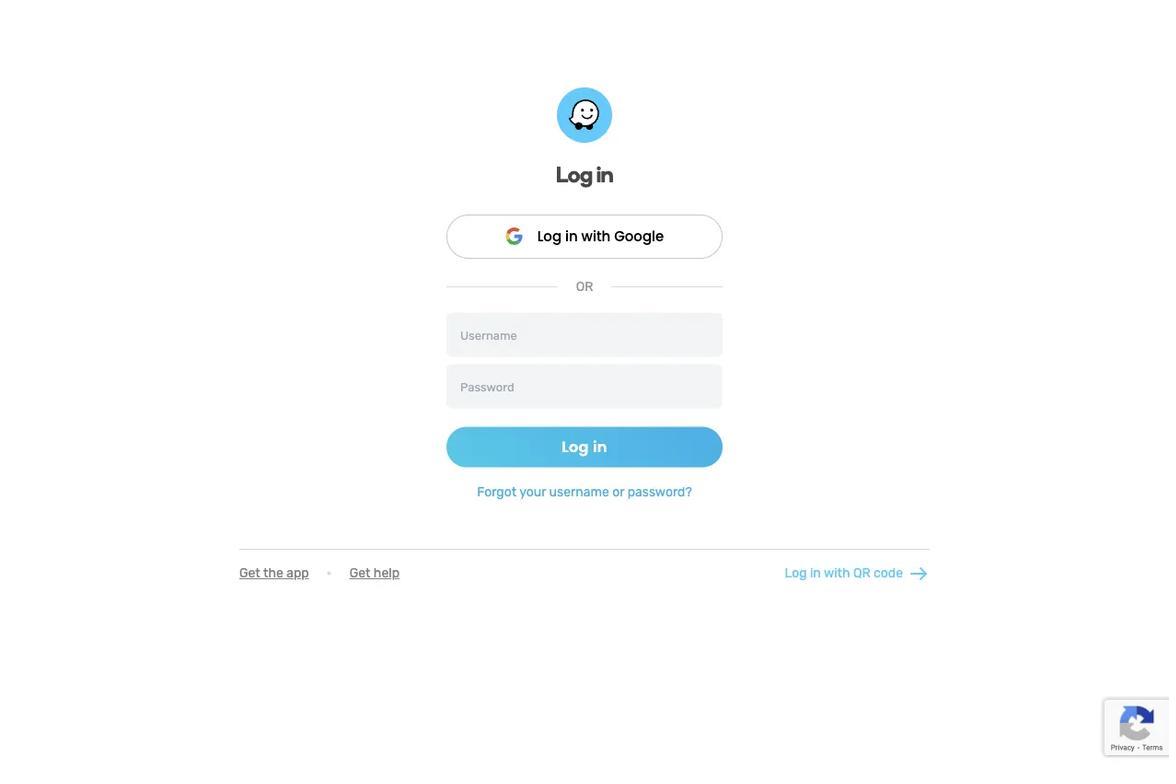 Task type: vqa. For each thing, say whether or not it's contained in the screenshot.
Notices link on the bottom
no



Task type: locate. For each thing, give the bounding box(es) containing it.
Username text field
[[447, 313, 723, 357]]

log in up the 'forgot your username or password?' link
[[562, 437, 608, 457]]

1 vertical spatial with
[[824, 566, 851, 581]]

password?
[[628, 484, 693, 500]]

with inside button
[[582, 227, 611, 246]]

in
[[597, 161, 614, 187], [566, 227, 578, 246], [593, 437, 608, 457], [811, 566, 822, 581]]

forgot your username or password?
[[477, 484, 693, 500]]

with for google
[[582, 227, 611, 246]]

0 vertical spatial log in
[[556, 161, 614, 187]]

1 horizontal spatial get
[[350, 566, 371, 581]]

help
[[374, 566, 400, 581]]

log in up log in with google button in the top of the page
[[556, 161, 614, 187]]

log in with qr code link
[[785, 566, 904, 581]]

get left the
[[240, 566, 261, 581]]

log
[[556, 161, 593, 187], [538, 227, 562, 246], [562, 437, 589, 457], [785, 566, 808, 581]]

log for log in button
[[562, 437, 589, 457]]

log for log in with google button in the top of the page
[[538, 227, 562, 246]]

with left google
[[582, 227, 611, 246]]

in up forgot your username or password?
[[593, 437, 608, 457]]

in left qr
[[811, 566, 822, 581]]

your
[[520, 484, 546, 500]]

1 get from the left
[[240, 566, 261, 581]]

log in with google
[[538, 227, 664, 246]]

log left qr
[[785, 566, 808, 581]]

0 horizontal spatial or
[[576, 279, 594, 294]]

log up username
[[562, 437, 589, 457]]

in left google
[[566, 227, 578, 246]]

1 vertical spatial log in
[[562, 437, 608, 457]]

1 vertical spatial or
[[613, 484, 625, 500]]

or up username text box
[[576, 279, 594, 294]]

forgot your username or password? link
[[477, 484, 693, 500]]

with
[[582, 227, 611, 246], [824, 566, 851, 581]]

get left the help
[[350, 566, 371, 581]]

code
[[874, 566, 904, 581]]

log up log in with google button in the top of the page
[[556, 161, 593, 187]]

get
[[240, 566, 261, 581], [350, 566, 371, 581]]

forgot
[[477, 484, 517, 500]]

google
[[615, 227, 664, 246]]

log in inside log in button
[[562, 437, 608, 457]]

log in
[[556, 161, 614, 187], [562, 437, 608, 457]]

1 horizontal spatial with
[[824, 566, 851, 581]]

0 vertical spatial with
[[582, 227, 611, 246]]

0 horizontal spatial with
[[582, 227, 611, 246]]

in for log in with google button in the top of the page
[[566, 227, 578, 246]]

log in button
[[447, 427, 723, 467]]

log left google
[[538, 227, 562, 246]]

or
[[576, 279, 594, 294], [613, 484, 625, 500]]

0 vertical spatial or
[[576, 279, 594, 294]]

with left qr
[[824, 566, 851, 581]]

2 get from the left
[[350, 566, 371, 581]]

arrow right image
[[908, 563, 930, 585]]

log in with google button
[[447, 215, 723, 259]]

in up log in with google
[[597, 161, 614, 187]]

get the app
[[240, 566, 309, 581]]

Password password field
[[447, 364, 723, 408]]

app
[[287, 566, 309, 581]]

or right username
[[613, 484, 625, 500]]

0 horizontal spatial get
[[240, 566, 261, 581]]



Task type: describe. For each thing, give the bounding box(es) containing it.
log for 'log in with qr code' link
[[785, 566, 808, 581]]

1 horizontal spatial or
[[613, 484, 625, 500]]

with for qr
[[824, 566, 851, 581]]

log in with qr code
[[785, 566, 904, 581]]

get for get the app
[[240, 566, 261, 581]]

qr
[[854, 566, 871, 581]]

get help link
[[350, 566, 400, 581]]

get the app link
[[240, 566, 309, 581]]

in for log in button
[[593, 437, 608, 457]]

get for get help
[[350, 566, 371, 581]]

username
[[550, 484, 610, 500]]

get help
[[350, 566, 400, 581]]

in for 'log in with qr code' link
[[811, 566, 822, 581]]

the
[[263, 566, 284, 581]]



